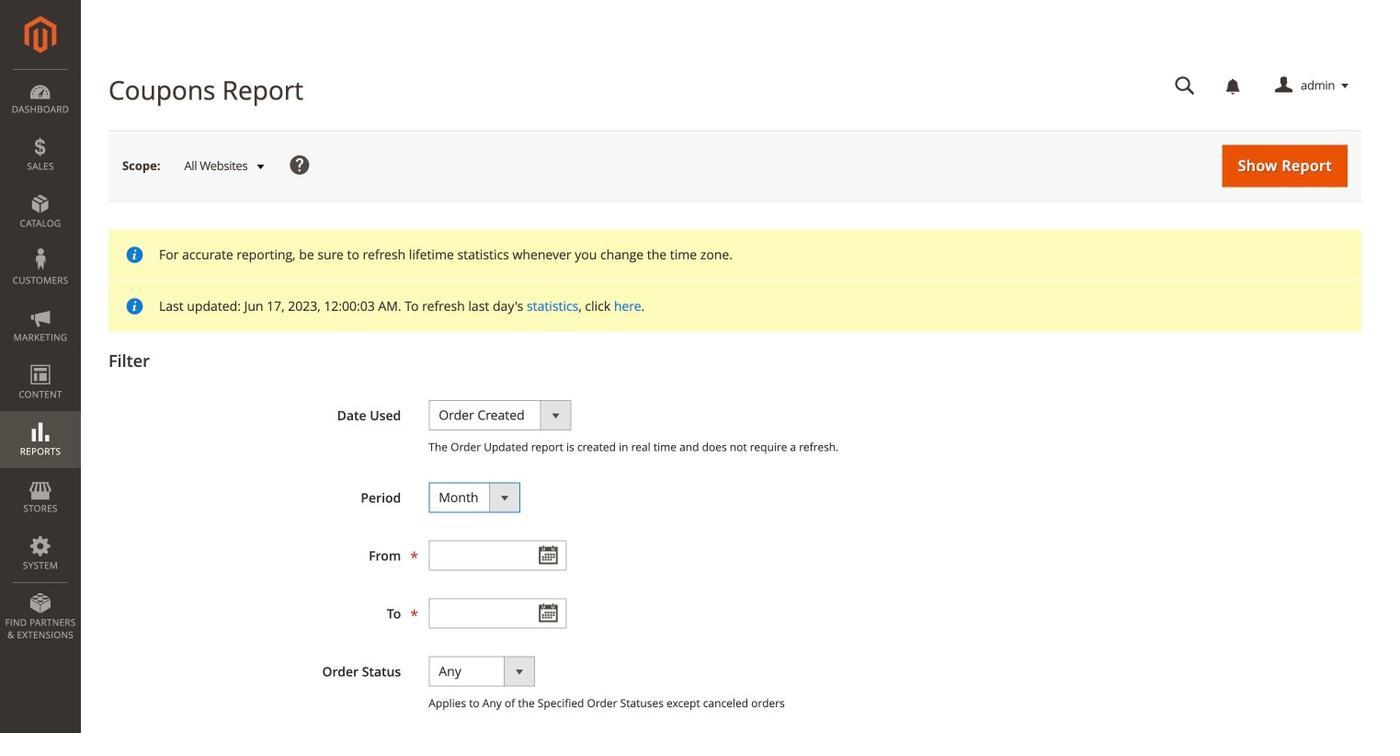 Task type: vqa. For each thing, say whether or not it's contained in the screenshot.
tab list
no



Task type: locate. For each thing, give the bounding box(es) containing it.
magento admin panel image
[[24, 16, 57, 53]]

menu bar
[[0, 69, 81, 650]]

None text field
[[1163, 70, 1209, 102]]

None text field
[[429, 540, 567, 571], [429, 598, 567, 629], [429, 540, 567, 571], [429, 598, 567, 629]]



